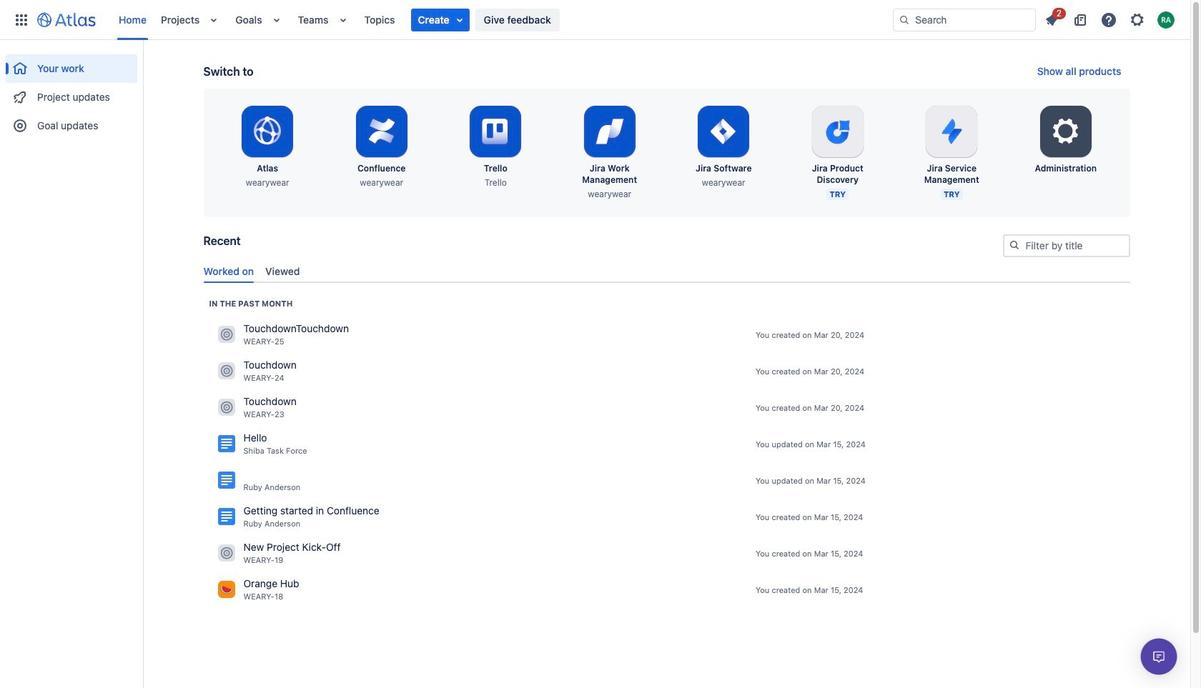 Task type: locate. For each thing, give the bounding box(es) containing it.
banner
[[0, 0, 1191, 40]]

townsquare image
[[218, 326, 235, 343], [218, 363, 235, 380], [218, 545, 235, 562]]

3 townsquare image from the top
[[218, 545, 235, 562]]

switch to... image
[[13, 11, 30, 28]]

list
[[112, 0, 893, 40], [1039, 5, 1182, 31]]

1 confluence image from the top
[[218, 436, 235, 453]]

0 vertical spatial townsquare image
[[218, 399, 235, 416]]

0 horizontal spatial list item
[[411, 8, 470, 31]]

1 horizontal spatial settings image
[[1129, 11, 1146, 28]]

list item inside top element
[[411, 8, 470, 31]]

1 vertical spatial townsquare image
[[218, 582, 235, 599]]

2 confluence image from the top
[[218, 509, 235, 526]]

2 vertical spatial townsquare image
[[218, 545, 235, 562]]

Filter by title field
[[1004, 236, 1129, 256]]

1 vertical spatial townsquare image
[[218, 363, 235, 380]]

1 townsquare image from the top
[[218, 326, 235, 343]]

search image
[[899, 14, 910, 25]]

0 horizontal spatial settings image
[[1049, 114, 1083, 149]]

0 vertical spatial settings image
[[1129, 11, 1146, 28]]

townsquare image
[[218, 399, 235, 416], [218, 582, 235, 599]]

confluence image up confluence icon
[[218, 436, 235, 453]]

settings image inside list
[[1129, 11, 1146, 28]]

Search field
[[893, 8, 1036, 31]]

1 vertical spatial confluence image
[[218, 509, 235, 526]]

group
[[6, 40, 137, 144]]

settings image
[[1129, 11, 1146, 28], [1049, 114, 1083, 149]]

list item
[[1039, 5, 1066, 31], [411, 8, 470, 31]]

None search field
[[893, 8, 1036, 31]]

confluence image down confluence icon
[[218, 509, 235, 526]]

tab list
[[198, 259, 1136, 283]]

1 horizontal spatial list
[[1039, 5, 1182, 31]]

heading
[[209, 298, 293, 310]]

help image
[[1100, 11, 1118, 28]]

0 vertical spatial townsquare image
[[218, 326, 235, 343]]

0 vertical spatial confluence image
[[218, 436, 235, 453]]

2 townsquare image from the top
[[218, 582, 235, 599]]

account image
[[1158, 11, 1175, 28]]

confluence image
[[218, 436, 235, 453], [218, 509, 235, 526]]



Task type: describe. For each thing, give the bounding box(es) containing it.
0 horizontal spatial list
[[112, 0, 893, 40]]

1 horizontal spatial list item
[[1039, 5, 1066, 31]]

search image
[[1009, 240, 1020, 251]]

top element
[[9, 0, 893, 40]]

notifications image
[[1043, 11, 1060, 28]]

1 vertical spatial settings image
[[1049, 114, 1083, 149]]

1 townsquare image from the top
[[218, 399, 235, 416]]

2 townsquare image from the top
[[218, 363, 235, 380]]

confluence image
[[218, 472, 235, 489]]



Task type: vqa. For each thing, say whether or not it's contained in the screenshot.
Jira image to the left
no



